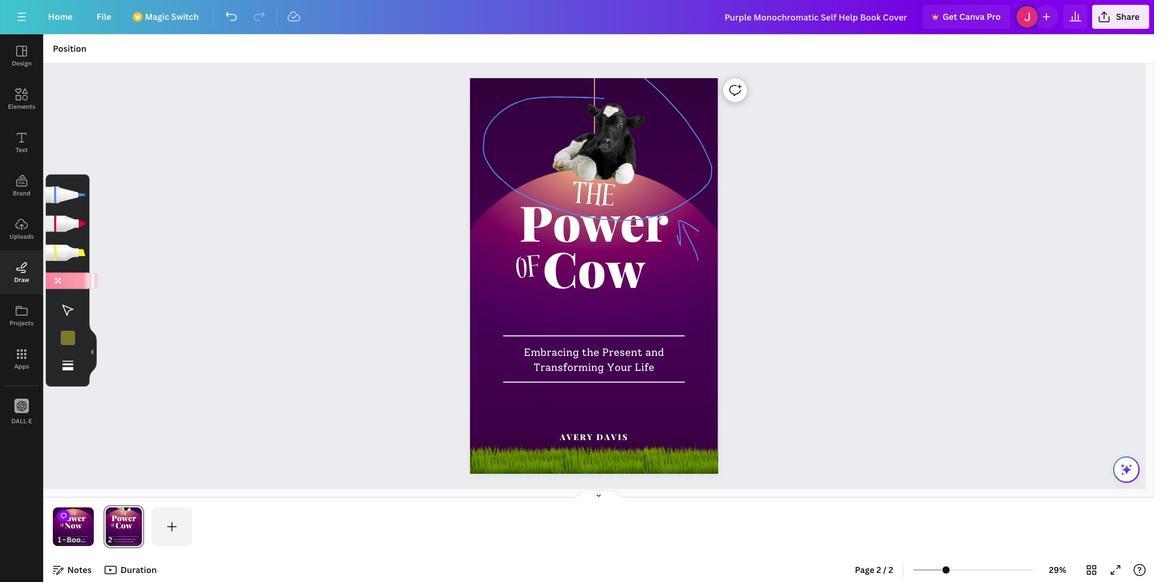 Task type: describe. For each thing, give the bounding box(es) containing it.
share
[[1116, 11, 1140, 22]]

get
[[943, 11, 958, 22]]

main menu bar
[[0, 0, 1154, 34]]

0 vertical spatial present
[[603, 346, 643, 359]]

duration
[[121, 564, 157, 575]]

uploads
[[10, 232, 34, 241]]

of for of
[[514, 244, 544, 296]]

davis
[[597, 431, 629, 442]]

file
[[97, 11, 111, 22]]

1 vertical spatial and
[[82, 538, 85, 540]]

uploads button
[[0, 207, 43, 251]]

duration button
[[101, 560, 162, 580]]

avery davis
[[560, 431, 629, 442]]

canva
[[960, 11, 985, 22]]

dall·e button
[[0, 390, 43, 434]]

hide image
[[89, 323, 97, 380]]

notes
[[67, 564, 92, 575]]

position
[[53, 43, 86, 54]]

apps button
[[0, 337, 43, 381]]

1 horizontal spatial your
[[607, 361, 632, 374]]

design
[[12, 59, 32, 67]]

Design title text field
[[715, 5, 918, 29]]

get canva pro button
[[923, 5, 1011, 29]]

display
[[544, 401, 553, 405]]

brand
[[13, 189, 30, 197]]

1 vertical spatial embracing the present and transforming your life
[[62, 538, 85, 543]]

cow
[[543, 235, 646, 300]]

page 2 / 2 button
[[850, 560, 898, 580]]

page 2 image
[[103, 507, 144, 546]]

avery
[[560, 431, 594, 442]]

magic
[[145, 11, 169, 22]]

2 2 from the left
[[889, 564, 894, 575]]

pro
[[987, 11, 1001, 22]]

share button
[[1092, 5, 1150, 29]]

elements
[[8, 102, 35, 111]]

power now
[[61, 512, 86, 531]]

of the
[[60, 509, 77, 530]]

the inside of the
[[69, 509, 77, 518]]

magic switch
[[145, 11, 199, 22]]

power cow
[[520, 189, 669, 300]]

dm serif display
[[533, 401, 553, 405]]

1 horizontal spatial embracing
[[524, 346, 579, 359]]

projects button
[[0, 294, 43, 337]]

0 vertical spatial and
[[646, 346, 665, 359]]

brand button
[[0, 164, 43, 207]]

home
[[48, 11, 73, 22]]

Page title text field
[[117, 534, 122, 546]]

0 horizontal spatial embracing
[[62, 538, 71, 540]]

page 2 / 2
[[855, 564, 894, 575]]

29%
[[1049, 564, 1067, 575]]

power for now
[[61, 512, 86, 523]]

power for cow
[[520, 189, 669, 254]]

notes button
[[48, 560, 96, 580]]

1 vertical spatial your
[[75, 541, 80, 543]]



Task type: vqa. For each thing, say whether or not it's contained in the screenshot.
Page 2 / 2
yes



Task type: locate. For each thing, give the bounding box(es) containing it.
1 vertical spatial power
[[61, 512, 86, 523]]

of
[[514, 244, 544, 296], [60, 521, 65, 530]]

home link
[[38, 5, 82, 29]]

of for of the
[[60, 521, 65, 530]]

transforming up display
[[534, 361, 604, 374]]

your
[[607, 361, 632, 374], [75, 541, 80, 543]]

embracing up display
[[524, 346, 579, 359]]

0 horizontal spatial embracing the present and transforming your life
[[62, 538, 85, 543]]

0 horizontal spatial power
[[61, 512, 86, 523]]

0 vertical spatial embracing
[[524, 346, 579, 359]]

1 horizontal spatial power
[[520, 189, 669, 254]]

power
[[520, 189, 669, 254], [61, 512, 86, 523]]

text button
[[0, 121, 43, 164]]

dm
[[533, 401, 537, 405]]

draw button
[[0, 251, 43, 294]]

hide pages image
[[570, 489, 628, 499]]

0 vertical spatial of
[[514, 244, 544, 296]]

1 vertical spatial embracing
[[62, 538, 71, 540]]

1 vertical spatial transforming
[[63, 541, 75, 543]]

0 vertical spatial power
[[520, 189, 669, 254]]

and
[[646, 346, 665, 359], [82, 538, 85, 540]]

serif
[[537, 401, 543, 405]]

dall·e
[[11, 416, 32, 425]]

2
[[877, 564, 881, 575], [889, 564, 894, 575]]

1 vertical spatial life
[[80, 541, 83, 543]]

of inside of the
[[60, 521, 65, 530]]

text
[[16, 146, 28, 154]]

0 horizontal spatial life
[[80, 541, 83, 543]]

projects
[[10, 319, 34, 327]]

1 horizontal spatial transforming
[[534, 361, 604, 374]]

get canva pro
[[943, 11, 1001, 22]]

life
[[635, 361, 655, 374], [80, 541, 83, 543]]

0 horizontal spatial present
[[75, 538, 81, 540]]

0 horizontal spatial transforming
[[63, 541, 75, 543]]

1 vertical spatial present
[[75, 538, 81, 540]]

page
[[855, 564, 875, 575]]

transforming
[[534, 361, 604, 374], [63, 541, 75, 543]]

1 horizontal spatial embracing the present and transforming your life
[[524, 346, 665, 374]]

1 vertical spatial of
[[60, 521, 65, 530]]

canva assistant image
[[1120, 462, 1134, 477]]

magic switch button
[[126, 5, 208, 29]]

design button
[[0, 34, 43, 78]]

0 horizontal spatial your
[[75, 541, 80, 543]]

2 right / on the right bottom
[[889, 564, 894, 575]]

1 horizontal spatial present
[[603, 346, 643, 359]]

0 vertical spatial life
[[635, 361, 655, 374]]

side panel tab list
[[0, 34, 43, 434]]

2 left / on the right bottom
[[877, 564, 881, 575]]

0 vertical spatial your
[[607, 361, 632, 374]]

0 horizontal spatial and
[[82, 538, 85, 540]]

#fff234 image
[[60, 331, 75, 345]]

1 horizontal spatial of
[[514, 244, 544, 296]]

switch
[[171, 11, 199, 22]]

embracing down now
[[62, 538, 71, 540]]

draw
[[14, 275, 29, 284]]

29% button
[[1038, 560, 1077, 580]]

/
[[883, 564, 887, 575]]

elements button
[[0, 78, 43, 121]]

apps
[[14, 362, 29, 370]]

embracing
[[524, 346, 579, 359], [62, 538, 71, 540]]

1 2 from the left
[[877, 564, 881, 575]]

0 vertical spatial transforming
[[534, 361, 604, 374]]

position button
[[48, 39, 91, 58]]

0 horizontal spatial 2
[[877, 564, 881, 575]]

the
[[571, 171, 617, 224], [582, 346, 600, 359], [69, 509, 77, 518], [71, 538, 74, 540]]

1 horizontal spatial and
[[646, 346, 665, 359]]

now
[[65, 520, 82, 531]]

1 horizontal spatial life
[[635, 361, 655, 374]]

0 vertical spatial embracing the present and transforming your life
[[524, 346, 665, 374]]

file button
[[87, 5, 121, 29]]

1 horizontal spatial 2
[[889, 564, 894, 575]]

embracing the present and transforming your life
[[524, 346, 665, 374], [62, 538, 85, 543]]

transforming down now
[[63, 541, 75, 543]]

present
[[603, 346, 643, 359], [75, 538, 81, 540]]

0 horizontal spatial of
[[60, 521, 65, 530]]



